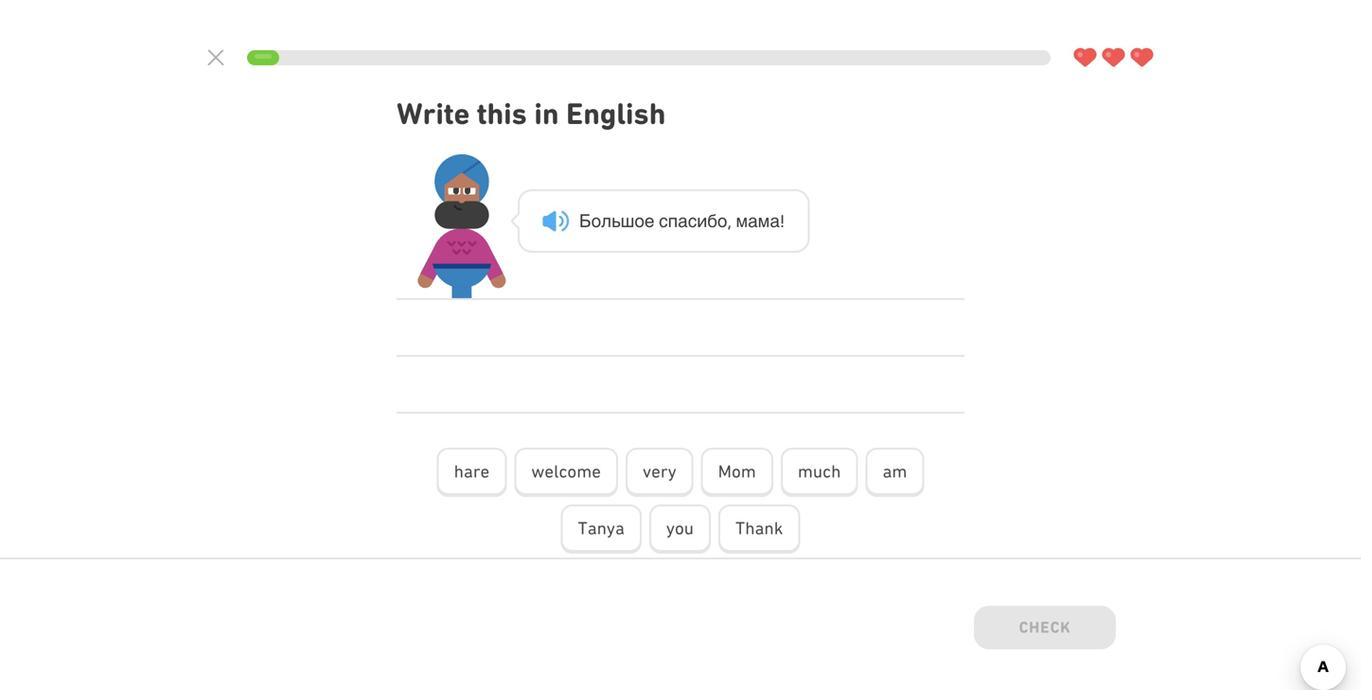 Task type: describe. For each thing, give the bounding box(es) containing it.
am
[[883, 461, 908, 482]]

check
[[1020, 618, 1072, 637]]

е
[[645, 211, 655, 231]]

1 о from the left
[[592, 211, 602, 231]]

б
[[708, 211, 718, 231]]

1 м from the left
[[736, 211, 748, 231]]

ш
[[621, 211, 635, 231]]

mom
[[719, 461, 757, 482]]

2 м from the left
[[758, 211, 770, 231]]

mom button
[[701, 448, 774, 497]]

!
[[780, 211, 785, 231]]

hare
[[454, 461, 490, 482]]

in
[[535, 96, 559, 131]]

thank button
[[719, 505, 801, 554]]

3 о from the left
[[718, 211, 728, 231]]

write this in english
[[397, 96, 666, 131]]

much
[[798, 461, 841, 482]]

п
[[668, 211, 678, 231]]

very
[[643, 461, 677, 482]]

you
[[667, 518, 694, 539]]

,
[[728, 211, 732, 231]]

english
[[566, 96, 666, 131]]

check button
[[975, 606, 1117, 654]]

tanya button
[[561, 505, 642, 554]]

б
[[580, 211, 592, 231]]



Task type: locate. For each thing, give the bounding box(es) containing it.
о
[[592, 211, 602, 231], [635, 211, 645, 231], [718, 211, 728, 231]]

м left !
[[758, 211, 770, 231]]

tanya
[[578, 518, 625, 539]]

1 horizontal spatial а
[[748, 211, 758, 231]]

2 о from the left
[[635, 211, 645, 231]]

welcome button
[[515, 448, 618, 497]]

2 а from the left
[[748, 211, 758, 231]]

progress bar
[[247, 50, 1051, 65]]

2 horizontal spatial о
[[718, 211, 728, 231]]

м
[[736, 211, 748, 231], [758, 211, 770, 231]]

0 horizontal spatial с
[[659, 211, 668, 231]]

write
[[397, 96, 470, 131]]

м right ","
[[736, 211, 748, 231]]

с right п
[[688, 211, 697, 231]]

much button
[[781, 448, 859, 497]]

о left 'ь'
[[592, 211, 602, 231]]

thank
[[736, 518, 784, 539]]

б о л ь ш о е с п а с и б о ,
[[580, 211, 732, 231]]

0 horizontal spatial а
[[678, 211, 688, 231]]

и
[[697, 211, 708, 231]]

1 с from the left
[[659, 211, 668, 231]]

1 horizontal spatial м
[[758, 211, 770, 231]]

0 horizontal spatial о
[[592, 211, 602, 231]]

this
[[477, 96, 527, 131]]

с right е
[[659, 211, 668, 231]]

0 horizontal spatial м
[[736, 211, 748, 231]]

1 а from the left
[[678, 211, 688, 231]]

very button
[[626, 448, 694, 497]]

welcome
[[532, 461, 601, 482]]

you button
[[650, 505, 711, 554]]

м а м а !
[[736, 211, 785, 231]]

2 с from the left
[[688, 211, 697, 231]]

о right и
[[718, 211, 728, 231]]

am button
[[866, 448, 925, 497]]

а
[[678, 211, 688, 231], [748, 211, 758, 231], [770, 211, 780, 231]]

ь
[[612, 211, 621, 231]]

о right 'ь'
[[635, 211, 645, 231]]

1 horizontal spatial с
[[688, 211, 697, 231]]

hare button
[[437, 448, 507, 497]]

3 а from the left
[[770, 211, 780, 231]]

2 horizontal spatial а
[[770, 211, 780, 231]]

1 horizontal spatial о
[[635, 211, 645, 231]]

л
[[602, 211, 612, 231]]

с
[[659, 211, 668, 231], [688, 211, 697, 231]]



Task type: vqa. For each thing, say whether or not it's contained in the screenshot.
2nd e from the right
no



